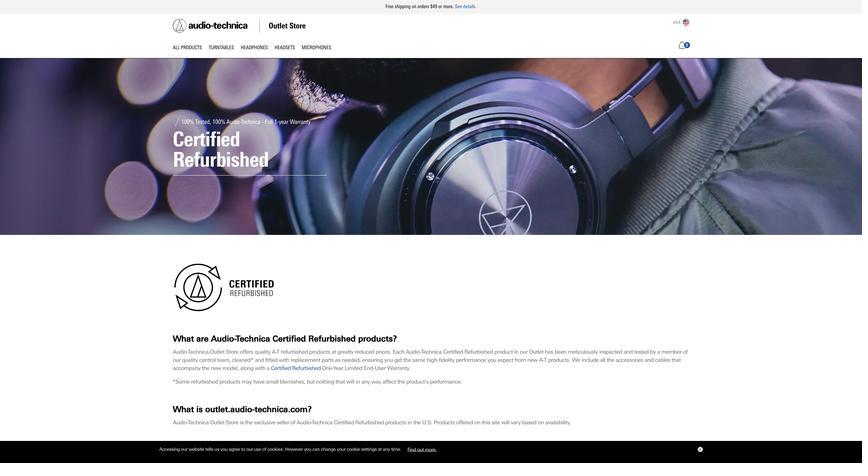 Task type: locate. For each thing, give the bounding box(es) containing it.
0 vertical spatial refurbished
[[281, 349, 308, 355]]

technica up control on the bottom left of the page
[[188, 349, 209, 355]]

1 vertical spatial store
[[226, 420, 239, 426]]

certified refurbished one-year limited end-user warranty.
[[271, 365, 410, 372]]

our right to
[[246, 447, 253, 452]]

quality up fitted
[[255, 349, 270, 355]]

0 horizontal spatial at
[[332, 349, 336, 355]]

any left way
[[361, 379, 370, 385]]

products up parts
[[309, 349, 330, 355]]

seller
[[277, 420, 289, 426]]

1 horizontal spatial will
[[501, 420, 509, 426]]

0 horizontal spatial with
[[255, 365, 265, 372]]

a down fitted
[[267, 365, 270, 372]]

but
[[307, 379, 315, 385]]

1 horizontal spatial that
[[672, 357, 681, 364]]

store for offers
[[226, 349, 239, 355]]

products
[[309, 349, 330, 355], [219, 379, 240, 385], [385, 420, 406, 426], [320, 445, 355, 455]]

technica left change
[[284, 445, 318, 455]]

1 vertical spatial will
[[501, 420, 509, 426]]

u.s.?
[[382, 445, 403, 455]]

expect
[[498, 357, 513, 364]]

will right site
[[501, 420, 509, 426]]

refurbished
[[173, 147, 269, 172], [308, 334, 356, 344], [464, 349, 493, 355], [292, 365, 321, 372], [355, 420, 384, 426]]

the down control on the bottom left of the page
[[202, 365, 209, 372]]

at up as
[[332, 349, 336, 355]]

certified up your
[[334, 420, 354, 426]]

refurbished up replacement
[[281, 349, 308, 355]]

store
[[226, 349, 239, 355], [226, 420, 239, 426]]

turntables
[[209, 44, 234, 51]]

0 vertical spatial more.
[[443, 3, 454, 10]]

on left this
[[474, 420, 480, 426]]

a- left products.
[[539, 357, 544, 364]]

been
[[555, 349, 567, 355]]

1 horizontal spatial and
[[624, 349, 633, 355]]

store up team,
[[226, 349, 239, 355]]

any left 'time.'
[[383, 447, 390, 452]]

0 vertical spatial t
[[277, 349, 279, 355]]

0 horizontal spatial quality
[[182, 357, 198, 364]]

0 horizontal spatial a-
[[272, 349, 277, 355]]

certified down fitted
[[271, 365, 291, 372]]

as
[[335, 357, 340, 364]]

team,
[[217, 357, 231, 364]]

1 horizontal spatial refurbished
[[281, 349, 308, 355]]

accompany
[[173, 365, 201, 372]]

you right i
[[220, 447, 228, 452]]

products
[[181, 44, 202, 51], [434, 420, 455, 426]]

0 horizontal spatial and
[[255, 357, 264, 364]]

u.s.
[[422, 420, 432, 426]]

0 horizontal spatial new
[[211, 365, 221, 372]]

or
[[438, 3, 442, 10]]

audio-technica outlet store offers quality a-t refurbished products at greatly reduced prices. each audio-technica certified refurbished product in our outlet has been meticulously inspected and tested by a member of our quality control team, cleaned* and fitted with replacement parts as needed, ensuring you get the same high-fidelity performance you expect from new a-t products. we include all the accessories and cables that accompany the new model, along with a
[[173, 349, 688, 372]]

and left fitted
[[255, 357, 264, 364]]

quality
[[255, 349, 270, 355], [182, 357, 198, 364]]

2 what from the top
[[173, 405, 194, 414]]

store inside audio-technica outlet store offers quality a-t refurbished products at greatly reduced prices. each audio-technica certified refurbished product in our outlet has been meticulously inspected and tested by a member of our quality control team, cleaned* and fitted with replacement parts as needed, ensuring you get the same high-fidelity performance you expect from new a-t products. we include all the accessories and cables that accompany the new model, along with a
[[226, 349, 239, 355]]

the
[[403, 357, 411, 364], [607, 357, 614, 364], [202, 365, 209, 372], [397, 379, 405, 385], [245, 420, 253, 426], [413, 420, 421, 426], [367, 445, 379, 455]]

along
[[240, 365, 253, 372]]

store down outlet.audio-
[[226, 420, 239, 426]]

2 vertical spatial new
[[239, 445, 256, 455]]

certified inside audio-technica outlet store offers quality a-t refurbished products at greatly reduced prices. each audio-technica certified refurbished product in our outlet has been meticulously inspected and tested by a member of our quality control team, cleaned* and fitted with replacement parts as needed, ensuring you get the same high-fidelity performance you expect from new a-t products. we include all the accessories and cables that accompany the new model, along with a
[[443, 349, 463, 355]]

a- up fitted
[[272, 349, 277, 355]]

what for what are audio-technica certified refurbished products?
[[173, 334, 194, 344]]

1 horizontal spatial products
[[434, 420, 455, 426]]

certified refurbished link
[[271, 365, 321, 372]]

that
[[672, 357, 681, 364], [336, 379, 345, 385]]

1 what from the top
[[173, 334, 194, 344]]

what left are
[[173, 334, 194, 344]]

0 vertical spatial store
[[226, 349, 239, 355]]

audio- right seller
[[297, 420, 312, 426]]

outlet left the has
[[529, 349, 544, 355]]

0 horizontal spatial 100%
[[181, 118, 194, 126]]

100% left "tested,"
[[181, 118, 194, 126]]

2 vertical spatial of
[[262, 447, 266, 452]]

1 vertical spatial any
[[383, 447, 390, 452]]

all products
[[173, 44, 202, 51]]

in up from
[[514, 349, 519, 355]]

headsets
[[275, 44, 295, 51]]

1 vertical spatial at
[[378, 447, 382, 452]]

of right seller
[[291, 420, 295, 426]]

that down member
[[672, 357, 681, 364]]

on right based on the right
[[538, 420, 544, 426]]

1 horizontal spatial more.
[[443, 3, 454, 10]]

you
[[384, 357, 393, 364], [488, 357, 496, 364], [220, 447, 228, 452], [304, 447, 311, 452]]

100% right "tested,"
[[212, 118, 225, 126]]

new down team,
[[211, 365, 221, 372]]

outlet
[[210, 349, 224, 355], [529, 349, 544, 355], [210, 420, 224, 426]]

of right member
[[683, 349, 688, 355]]

0 vertical spatial what
[[173, 334, 194, 344]]

1 horizontal spatial on
[[474, 420, 480, 426]]

time.
[[391, 447, 401, 452]]

headphones
[[241, 44, 268, 51]]

products right u.s.
[[434, 420, 455, 426]]

1 horizontal spatial new
[[239, 445, 256, 455]]

in down limited
[[356, 379, 360, 385]]

all
[[173, 44, 180, 51]]

and down by
[[645, 357, 654, 364]]

t down the has
[[544, 357, 547, 364]]

quality up accompany at the bottom left
[[182, 357, 198, 364]]

products right all
[[181, 44, 202, 51]]

1 horizontal spatial a
[[657, 349, 660, 355]]

new right from
[[528, 357, 538, 364]]

is left outlet.audio-
[[196, 405, 203, 414]]

0 horizontal spatial is
[[196, 405, 203, 414]]

accessing our website tells us you agree to our use of cookies. however you can change your cookie settings at any time.
[[159, 447, 402, 452]]

website
[[189, 447, 204, 452]]

free
[[385, 3, 393, 10]]

needed,
[[342, 357, 361, 364]]

1 horizontal spatial a-
[[539, 357, 544, 364]]

can left i
[[201, 445, 215, 455]]

settings
[[361, 447, 377, 452]]

0 horizontal spatial refurbished
[[191, 379, 218, 385]]

the right "affect"
[[397, 379, 405, 385]]

with right along
[[255, 365, 265, 372]]

0 vertical spatial will
[[346, 379, 354, 385]]

1 horizontal spatial 100%
[[212, 118, 225, 126]]

refurbished
[[281, 349, 308, 355], [191, 379, 218, 385]]

1 vertical spatial of
[[291, 420, 295, 426]]

new
[[528, 357, 538, 364], [211, 365, 221, 372], [239, 445, 256, 455]]

more. right out
[[425, 447, 437, 452]]

this
[[482, 420, 490, 426]]

products left the settings
[[320, 445, 355, 455]]

same
[[412, 357, 425, 364]]

in inside audio-technica outlet store offers quality a-t refurbished products at greatly reduced prices. each audio-technica certified refurbished product in our outlet has been meticulously inspected and tested by a member of our quality control team, cleaned* and fitted with replacement parts as needed, ensuring you get the same high-fidelity performance you expect from new a-t products. we include all the accessories and cables that accompany the new model, along with a
[[514, 349, 519, 355]]

0 horizontal spatial any
[[361, 379, 370, 385]]

with right fitted
[[279, 357, 289, 364]]

0 vertical spatial at
[[332, 349, 336, 355]]

has
[[545, 349, 553, 355]]

outlet down outlet.audio-
[[210, 420, 224, 426]]

0 vertical spatial any
[[361, 379, 370, 385]]

new right buy
[[239, 445, 256, 455]]

100%
[[181, 118, 194, 126], [212, 118, 225, 126]]

that down certified refurbished one-year limited end-user warranty.
[[336, 379, 345, 385]]

certified
[[173, 127, 240, 152], [273, 334, 306, 344], [443, 349, 463, 355], [271, 365, 291, 372], [334, 420, 354, 426]]

at right the settings
[[378, 447, 382, 452]]

1 horizontal spatial quality
[[255, 349, 270, 355]]

audio- up same
[[406, 349, 421, 355]]

2 horizontal spatial of
[[683, 349, 688, 355]]

products?
[[358, 334, 397, 344]]

can
[[201, 445, 215, 455], [312, 447, 320, 452]]

include
[[582, 357, 599, 364]]

outlet up team,
[[210, 349, 224, 355]]

user
[[375, 365, 386, 372]]

meticulously
[[568, 349, 598, 355]]

on left orders
[[412, 3, 416, 10]]

technica up website
[[188, 420, 209, 426]]

1 vertical spatial that
[[336, 379, 345, 385]]

1 horizontal spatial any
[[383, 447, 390, 452]]

site
[[492, 420, 500, 426]]

a
[[657, 349, 660, 355], [267, 365, 270, 372]]

full
[[265, 118, 273, 126]]

certified down "tested,"
[[173, 127, 240, 152]]

0 horizontal spatial on
[[412, 3, 416, 10]]

0 horizontal spatial products
[[181, 44, 202, 51]]

1 vertical spatial with
[[255, 365, 265, 372]]

2 100% from the left
[[212, 118, 225, 126]]

microphones link
[[302, 43, 331, 53]]

technica up high-
[[421, 349, 442, 355]]

1 100% from the left
[[181, 118, 194, 126]]

products inside audio-technica outlet store offers quality a-t refurbished products at greatly reduced prices. each audio-technica certified refurbished product in our outlet has been meticulously inspected and tested by a member of our quality control team, cleaned* and fitted with replacement parts as needed, ensuring you get the same high-fidelity performance you expect from new a-t products. we include all the accessories and cables that accompany the new model, along with a
[[309, 349, 330, 355]]

audio- left however at left bottom
[[259, 445, 284, 455]]

what
[[173, 334, 194, 344], [173, 405, 194, 414]]

can left change
[[312, 447, 320, 452]]

are
[[196, 334, 209, 344]]

based
[[522, 420, 537, 426]]

refurbished down control on the bottom left of the page
[[191, 379, 218, 385]]

1 horizontal spatial is
[[240, 420, 244, 426]]

0 vertical spatial new
[[528, 357, 538, 364]]

*some
[[173, 379, 190, 385]]

will down limited
[[346, 379, 354, 385]]

in
[[514, 349, 519, 355], [356, 379, 360, 385], [408, 420, 412, 426], [357, 445, 364, 455]]

is down what is outlet.audio-technica.com?
[[240, 420, 244, 426]]

products down model,
[[219, 379, 240, 385]]

refurbished inside audio-technica outlet store offers quality a-t refurbished products at greatly reduced prices. each audio-technica certified refurbished product in our outlet has been meticulously inspected and tested by a member of our quality control team, cleaned* and fitted with replacement parts as needed, ensuring you get the same high-fidelity performance you expect from new a-t products. we include all the accessories and cables that accompany the new model, along with a
[[281, 349, 308, 355]]

0 horizontal spatial t
[[277, 349, 279, 355]]

and up accessories
[[624, 349, 633, 355]]

0 vertical spatial quality
[[255, 349, 270, 355]]

1 horizontal spatial at
[[378, 447, 382, 452]]

1 vertical spatial what
[[173, 405, 194, 414]]

1 store from the top
[[226, 349, 239, 355]]

that inside audio-technica outlet store offers quality a-t refurbished products at greatly reduced prices. each audio-technica certified refurbished product in our outlet has been meticulously inspected and tested by a member of our quality control team, cleaned* and fitted with replacement parts as needed, ensuring you get the same high-fidelity performance you expect from new a-t products. we include all the accessories and cables that accompany the new model, along with a
[[672, 357, 681, 364]]

t up fitted
[[277, 349, 279, 355]]

ensuring
[[362, 357, 383, 364]]

you left the get
[[384, 357, 393, 364]]

0 horizontal spatial can
[[201, 445, 215, 455]]

certified up fidelity
[[443, 349, 463, 355]]

what down *some
[[173, 405, 194, 414]]

1 horizontal spatial can
[[312, 447, 320, 452]]

1 horizontal spatial t
[[544, 357, 547, 364]]

1 vertical spatial products
[[434, 420, 455, 426]]

technica
[[241, 118, 260, 126], [236, 334, 270, 344], [188, 349, 209, 355], [421, 349, 442, 355], [188, 420, 209, 426], [312, 420, 333, 426], [284, 445, 318, 455]]

from
[[515, 357, 526, 364]]

accessories
[[616, 357, 643, 364]]

0 vertical spatial with
[[279, 357, 289, 364]]

2 horizontal spatial new
[[528, 357, 538, 364]]

of right use
[[262, 447, 266, 452]]

0
[[686, 43, 688, 48]]

0 vertical spatial is
[[196, 405, 203, 414]]

more.
[[443, 3, 454, 10], [425, 447, 437, 452]]

a right by
[[657, 349, 660, 355]]

have
[[253, 379, 265, 385]]

will
[[346, 379, 354, 385], [501, 420, 509, 426]]

certified up replacement
[[273, 334, 306, 344]]

0 vertical spatial of
[[683, 349, 688, 355]]

0 vertical spatial that
[[672, 357, 681, 364]]

more. right or
[[443, 3, 454, 10]]

2 store from the top
[[226, 420, 239, 426]]

1 vertical spatial more.
[[425, 447, 437, 452]]

1 vertical spatial a
[[267, 365, 270, 372]]



Task type: vqa. For each thing, say whether or not it's contained in the screenshot.
have
yes



Task type: describe. For each thing, give the bounding box(es) containing it.
technica up change
[[312, 420, 333, 426]]

0 horizontal spatial of
[[262, 447, 266, 452]]

find out more. link
[[402, 444, 442, 455]]

our up from
[[520, 349, 528, 355]]

change
[[321, 447, 336, 452]]

0 horizontal spatial that
[[336, 379, 345, 385]]

tested
[[634, 349, 649, 355]]

cross image
[[698, 449, 701, 451]]

orders
[[418, 3, 429, 10]]

cables
[[655, 357, 670, 364]]

details.
[[463, 3, 477, 10]]

performance
[[456, 357, 486, 364]]

the left u.s.
[[413, 420, 421, 426]]

product
[[494, 349, 513, 355]]

warranty
[[290, 118, 311, 126]]

2 horizontal spatial and
[[645, 357, 654, 364]]

what for what is outlet.audio-technica.com?
[[173, 405, 194, 414]]

model,
[[223, 365, 239, 372]]

our left website
[[181, 447, 188, 452]]

the left u.s.?
[[367, 445, 379, 455]]

refurbished inside audio-technica outlet store offers quality a-t refurbished products at greatly reduced prices. each audio-technica certified refurbished product in our outlet has been meticulously inspected and tested by a member of our quality control team, cleaned* and fitted with replacement parts as needed, ensuring you get the same high-fidelity performance you expect from new a-t products. we include all the accessories and cables that accompany the new model, along with a
[[464, 349, 493, 355]]

at inside audio-technica outlet store offers quality a-t refurbished products at greatly reduced prices. each audio-technica certified refurbished product in our outlet has been meticulously inspected and tested by a member of our quality control team, cleaned* and fitted with replacement parts as needed, ensuring you get the same high-fidelity performance you expect from new a-t products. we include all the accessories and cables that accompany the new model, along with a
[[332, 349, 336, 355]]

the down what is outlet.audio-technica.com?
[[245, 420, 253, 426]]

1 vertical spatial refurbished
[[191, 379, 218, 385]]

end-
[[364, 365, 375, 372]]

see details. link
[[455, 3, 477, 10]]

see
[[455, 3, 462, 10]]

all
[[600, 357, 605, 364]]

availability.
[[545, 420, 571, 426]]

year
[[333, 365, 343, 372]]

parts
[[322, 357, 334, 364]]

1-
[[274, 118, 279, 126]]

buy
[[222, 445, 237, 455]]

certified inside certified refurbished
[[173, 127, 240, 152]]

of inside audio-technica outlet store offers quality a-t refurbished products at greatly reduced prices. each audio-technica certified refurbished product in our outlet has been meticulously inspected and tested by a member of our quality control team, cleaned* and fitted with replacement parts as needed, ensuring you get the same high-fidelity performance you expect from new a-t products. we include all the accessories and cables that accompany the new model, along with a
[[683, 349, 688, 355]]

1 horizontal spatial with
[[279, 357, 289, 364]]

all products link
[[173, 43, 209, 53]]

offers
[[240, 349, 253, 355]]

warranty.
[[387, 365, 410, 372]]

audio- up accompany at the bottom left
[[173, 349, 188, 355]]

tells
[[205, 447, 213, 452]]

0 vertical spatial a
[[657, 349, 660, 355]]

0 vertical spatial a-
[[272, 349, 277, 355]]

greatly
[[337, 349, 354, 355]]

you left 'expect'
[[488, 357, 496, 364]]

free shipping on orders $49 or more. see details.
[[385, 3, 477, 10]]

1 vertical spatial is
[[240, 420, 244, 426]]

technica.com?
[[255, 405, 312, 414]]

the right 'all'
[[607, 357, 614, 364]]

technica left -
[[241, 118, 260, 126]]

may
[[242, 379, 252, 385]]

1 vertical spatial a-
[[539, 357, 544, 364]]

find out more.
[[407, 447, 437, 452]]

cookies.
[[267, 447, 284, 452]]

2 horizontal spatial on
[[538, 420, 544, 426]]

control
[[199, 357, 216, 364]]

one-
[[322, 365, 333, 372]]

outlet for audio-technica outlet store is the exclusive seller of audio-technica certified refurbished products in the u.s. products offered on this site will vary based on availability.
[[210, 420, 224, 426]]

1 horizontal spatial of
[[291, 420, 295, 426]]

us
[[214, 447, 219, 452]]

offered
[[456, 420, 473, 426]]

in left u.s.
[[408, 420, 412, 426]]

1 vertical spatial new
[[211, 365, 221, 372]]

0 horizontal spatial will
[[346, 379, 354, 385]]

store logo image
[[173, 19, 305, 33]]

high-
[[427, 357, 439, 364]]

technica up the offers
[[236, 334, 270, 344]]

audio- up where
[[173, 420, 188, 426]]

your
[[337, 447, 346, 452]]

each
[[393, 349, 405, 355]]

member
[[662, 349, 682, 355]]

use
[[254, 447, 261, 452]]

small
[[266, 379, 279, 385]]

replacement
[[291, 357, 320, 364]]

shipping
[[395, 3, 411, 10]]

turntables link
[[209, 43, 241, 53]]

products.
[[548, 357, 571, 364]]

what is outlet.audio-technica.com?
[[173, 405, 312, 414]]

fidelity
[[439, 357, 454, 364]]

0 vertical spatial products
[[181, 44, 202, 51]]

get
[[394, 357, 402, 364]]

100% tested, 100% audio-technica - full 1-year warranty
[[181, 118, 311, 126]]

tested,
[[195, 118, 211, 126]]

i
[[218, 445, 220, 455]]

outlet for audio-technica outlet store offers quality a-t refurbished products at greatly reduced prices. each audio-technica certified refurbished product in our outlet has been meticulously inspected and tested by a member of our quality control team, cleaned* and fitted with replacement parts as needed, ensuring you get the same high-fidelity performance you expect from new a-t products. we include all the accessories and cables that accompany the new model, along with a
[[210, 349, 224, 355]]

what are audio-technica certified refurbished products?
[[173, 334, 397, 344]]

where can i buy new audio-technica products in the u.s.?
[[173, 445, 403, 455]]

store for is
[[226, 420, 239, 426]]

however
[[285, 447, 303, 452]]

1 vertical spatial quality
[[182, 357, 198, 364]]

en_us image
[[683, 19, 689, 26]]

to
[[241, 447, 245, 452]]

basket image
[[678, 41, 686, 49]]

$49
[[430, 3, 437, 10]]

limited
[[345, 365, 362, 372]]

accessing
[[159, 447, 180, 452]]

0 horizontal spatial a
[[267, 365, 270, 372]]

you right however at left bottom
[[304, 447, 311, 452]]

outlet.audio-
[[205, 405, 255, 414]]

exclusive
[[254, 420, 275, 426]]

audio- right are
[[211, 334, 236, 344]]

reduced
[[355, 349, 374, 355]]

audio-technica outlet store is the exclusive seller of audio-technica certified refurbished products in the u.s. products offered on this site will vary based on availability.
[[173, 420, 571, 426]]

in right your
[[357, 445, 364, 455]]

affect
[[383, 379, 396, 385]]

performance.
[[430, 379, 462, 385]]

-
[[262, 118, 264, 126]]

fitted
[[265, 357, 277, 364]]

*some refurbished products may have small blemishes, but nothing that will in any way affect the product's performance.
[[173, 379, 462, 385]]

headphones link
[[241, 43, 275, 53]]

by
[[650, 349, 656, 355]]

product's
[[406, 379, 429, 385]]

audio- left -
[[226, 118, 241, 126]]

the right the get
[[403, 357, 411, 364]]

way
[[371, 379, 381, 385]]

products up 'time.'
[[385, 420, 406, 426]]

where
[[173, 445, 199, 455]]

vary
[[511, 420, 521, 426]]

our up accompany at the bottom left
[[173, 357, 181, 364]]

nothing
[[316, 379, 334, 385]]

prices.
[[376, 349, 391, 355]]

inspected
[[599, 349, 622, 355]]

find
[[407, 447, 416, 452]]

0 horizontal spatial more.
[[425, 447, 437, 452]]

1 vertical spatial t
[[544, 357, 547, 364]]



